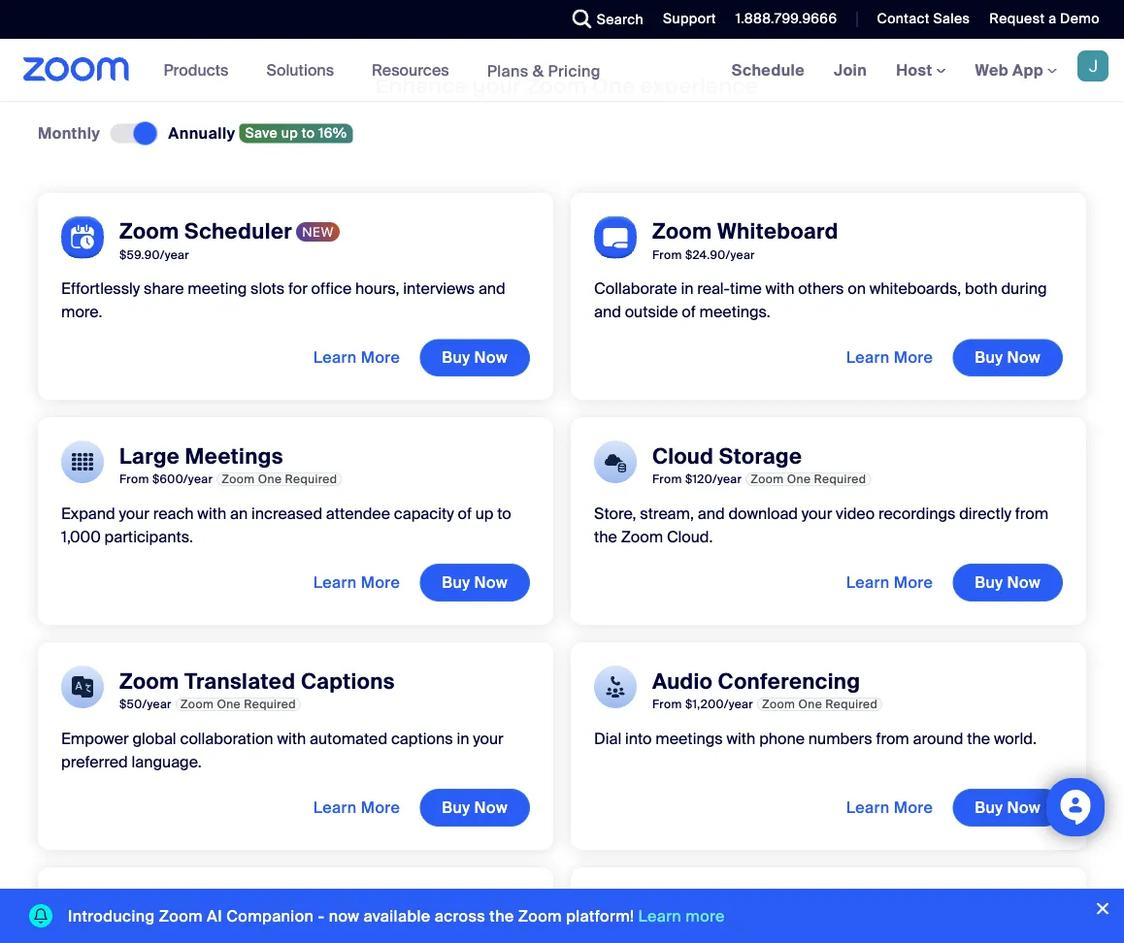 Task type: vqa. For each thing, say whether or not it's contained in the screenshot.


Task type: locate. For each thing, give the bounding box(es) containing it.
0 horizontal spatial support
[[207, 893, 292, 921]]

support link
[[649, 0, 721, 39], [663, 10, 716, 28]]

with
[[765, 278, 794, 299], [197, 503, 226, 524], [277, 728, 306, 749], [727, 728, 756, 749]]

one down translated
[[217, 697, 241, 712]]

with inside empower global collaboration with automated captions in your preferred language.
[[277, 728, 306, 749]]

phone
[[759, 728, 805, 749]]

one for cloud storage
[[787, 472, 811, 487]]

0 horizontal spatial and
[[478, 278, 506, 299]]

phone left power on the right bottom of page
[[717, 893, 784, 921]]

one inside large meetings from $600/year zoom one required
[[258, 472, 282, 487]]

support up pricing in the bottom of the page
[[207, 893, 292, 921]]

0 vertical spatial to
[[302, 124, 315, 142]]

zoom scheduler
[[119, 218, 292, 245]]

now for zoom translated captions
[[474, 797, 508, 818]]

0 horizontal spatial from
[[876, 728, 909, 749]]

required inside cloud storage from $120/year zoom one required
[[814, 472, 866, 487]]

large
[[119, 443, 180, 470]]

one down conferencing
[[798, 697, 822, 712]]

and up the cloud.
[[698, 503, 725, 524]]

0 horizontal spatial contact
[[119, 922, 165, 937]]

from inside large meetings from $600/year zoom one required
[[119, 472, 149, 487]]

pack
[[859, 893, 910, 921]]

interviews
[[403, 278, 475, 299]]

required up "video"
[[814, 472, 866, 487]]

for right sales
[[202, 922, 218, 937]]

more for audio conferencing
[[894, 798, 933, 818]]

learn down numbers
[[846, 798, 890, 818]]

1 horizontal spatial the
[[594, 527, 617, 547]]

demo
[[1060, 10, 1100, 28]]

with down $1,200/year
[[727, 728, 756, 749]]

one inside audio conferencing from $1,200/year zoom one required
[[798, 697, 822, 712]]

more down the 'attendee' at the bottom of the page
[[361, 573, 400, 593]]

one down storage at the right top of page
[[787, 472, 811, 487]]

buy now down the interviews
[[442, 347, 508, 368]]

power
[[789, 893, 853, 921]]

from down large
[[119, 472, 149, 487]]

for inside effortlessly share meeting slots for office hours, interviews and more.
[[288, 278, 308, 299]]

buy now for audio conferencing
[[975, 797, 1041, 818]]

0 horizontal spatial to
[[302, 124, 315, 142]]

the left world.
[[967, 728, 990, 749]]

now for zoom whiteboard
[[1007, 347, 1041, 368]]

2 vertical spatial and
[[698, 503, 725, 524]]

premier support contact sales for pricing
[[119, 893, 292, 937]]

resources
[[372, 60, 449, 80]]

required inside the zoom phone power pack $300/year zoom phone required
[[797, 922, 850, 937]]

the for dial into meetings with phone numbers from around the world.
[[967, 728, 990, 749]]

0 horizontal spatial in
[[457, 728, 469, 749]]

products
[[164, 60, 229, 80]]

your left "video"
[[802, 503, 832, 524]]

buy down world.
[[975, 797, 1003, 818]]

buy down capacity
[[442, 572, 470, 593]]

required up increased
[[285, 472, 337, 487]]

more for zoom whiteboard
[[894, 348, 933, 368]]

sales
[[933, 10, 970, 28]]

zoom
[[526, 73, 587, 99], [119, 218, 179, 245], [652, 218, 712, 245], [222, 472, 255, 487], [751, 472, 784, 487], [621, 527, 663, 547], [119, 668, 179, 695], [180, 697, 214, 712], [762, 697, 795, 712], [652, 893, 712, 921], [159, 906, 203, 927], [518, 906, 562, 927], [721, 922, 755, 937]]

16%
[[319, 124, 347, 142]]

expand your reach with an increased attendee capacity of up to 1,000 participants.
[[61, 503, 511, 547]]

language.
[[132, 752, 202, 772]]

learn down on
[[846, 348, 890, 368]]

up inside expand your reach with an increased attendee capacity of up to 1,000 participants.
[[475, 503, 494, 524]]

from for audio conferencing
[[652, 697, 682, 712]]

required inside audio conferencing from $1,200/year zoom one required
[[825, 697, 878, 712]]

2 horizontal spatial the
[[967, 728, 990, 749]]

1 vertical spatial support
[[207, 893, 292, 921]]

1 horizontal spatial contact
[[877, 10, 930, 28]]

learn for zoom translated captions
[[313, 798, 357, 818]]

contact down premier
[[119, 922, 165, 937]]

learn more down recordings
[[846, 573, 933, 593]]

pricing
[[221, 922, 261, 937]]

required down translated
[[244, 697, 296, 712]]

with left automated
[[277, 728, 306, 749]]

contact
[[877, 10, 930, 28], [119, 922, 165, 937]]

buy now link for audio conferencing
[[953, 789, 1063, 827]]

from down the cloud
[[652, 472, 682, 487]]

for inside premier support contact sales for pricing
[[202, 922, 218, 937]]

buy down both
[[975, 347, 1003, 368]]

0 vertical spatial phone
[[717, 893, 784, 921]]

buy for zoom translated captions
[[442, 797, 470, 818]]

from for zoom whiteboard
[[652, 247, 682, 262]]

and
[[478, 278, 506, 299], [594, 302, 621, 322], [698, 503, 725, 524]]

meetings
[[656, 728, 723, 749]]

buy now link down the "directly"
[[953, 564, 1063, 602]]

sales
[[168, 922, 199, 937]]

buy now link down during at the right of page
[[953, 339, 1063, 377]]

1 horizontal spatial from
[[1015, 503, 1049, 524]]

more down the around
[[894, 798, 933, 818]]

1 vertical spatial for
[[202, 922, 218, 937]]

buy now down capacity
[[442, 572, 508, 593]]

1 vertical spatial of
[[458, 503, 472, 524]]

0 vertical spatial from
[[1015, 503, 1049, 524]]

empower global collaboration with automated captions in your preferred language.
[[61, 728, 504, 772]]

zoom inside zoom whiteboard from $24.90/year
[[652, 218, 712, 245]]

from down audio
[[652, 697, 682, 712]]

up right save
[[281, 124, 298, 142]]

one inside zoom translated captions $50/year zoom one required
[[217, 697, 241, 712]]

join link
[[819, 39, 882, 101]]

learn down "video"
[[846, 573, 890, 593]]

contact inside premier support contact sales for pricing
[[119, 922, 165, 937]]

cell
[[49, 0, 1097, 12]]

annually save up to 16%
[[168, 123, 347, 143]]

the down store,
[[594, 527, 617, 547]]

required inside large meetings from $600/year zoom one required
[[285, 472, 337, 487]]

with for zoom translated captions
[[277, 728, 306, 749]]

with right time
[[765, 278, 794, 299]]

meetings navigation
[[717, 39, 1124, 102]]

0 vertical spatial support
[[663, 10, 716, 28]]

support link right search
[[649, 0, 721, 39]]

zoom inside store, stream, and download your video recordings directly from the zoom cloud.
[[621, 527, 663, 547]]

1 vertical spatial and
[[594, 302, 621, 322]]

cloud
[[652, 443, 714, 470]]

0 vertical spatial for
[[288, 278, 308, 299]]

1.888.799.9666 button up schedule link
[[736, 10, 837, 28]]

buy now link
[[420, 339, 530, 377], [953, 339, 1063, 377], [420, 564, 530, 602], [953, 564, 1063, 602], [420, 789, 530, 827], [953, 789, 1063, 827]]

learn for large meetings
[[313, 573, 357, 593]]

more
[[686, 906, 725, 927]]

one
[[592, 73, 635, 99], [258, 472, 282, 487], [787, 472, 811, 487], [217, 697, 241, 712], [798, 697, 822, 712]]

support inside premier support contact sales for pricing
[[207, 893, 292, 921]]

0 vertical spatial the
[[594, 527, 617, 547]]

in
[[681, 278, 693, 299], [457, 728, 469, 749]]

for for share
[[288, 278, 308, 299]]

buy down captions
[[442, 797, 470, 818]]

of right outside
[[682, 302, 696, 322]]

enhance
[[375, 73, 468, 99]]

meetings.
[[700, 302, 771, 322]]

buy down the "directly"
[[975, 572, 1003, 593]]

1 horizontal spatial up
[[475, 503, 494, 524]]

1 vertical spatial from
[[876, 728, 909, 749]]

more.
[[61, 302, 102, 322]]

for right slots
[[288, 278, 308, 299]]

buy now link down the interviews
[[420, 339, 530, 377]]

to right capacity
[[497, 503, 511, 524]]

1 vertical spatial in
[[457, 728, 469, 749]]

learn more down hours,
[[313, 348, 400, 368]]

-
[[318, 906, 325, 927]]

in left real-
[[681, 278, 693, 299]]

buy now for zoom translated captions
[[442, 797, 508, 818]]

up
[[281, 124, 298, 142], [475, 503, 494, 524]]

dial into meetings with phone numbers from around the world.
[[594, 728, 1037, 749]]

and down collaborate
[[594, 302, 621, 322]]

from inside cloud storage from $120/year zoom one required
[[652, 472, 682, 487]]

one down search
[[592, 73, 635, 99]]

required
[[285, 472, 337, 487], [814, 472, 866, 487], [244, 697, 296, 712], [825, 697, 878, 712], [797, 922, 850, 937]]

zoom scheduler logo image
[[61, 216, 104, 258]]

buy now link down capacity
[[420, 564, 530, 602]]

in right captions
[[457, 728, 469, 749]]

your inside expand your reach with an increased attendee capacity of up to 1,000 participants.
[[119, 503, 149, 524]]

learn more down automated
[[313, 798, 400, 818]]

required inside zoom translated captions $50/year zoom one required
[[244, 697, 296, 712]]

2 horizontal spatial and
[[698, 503, 725, 524]]

effortlessly share meeting slots for office hours, interviews and more.
[[61, 278, 506, 322]]

contact sales link
[[862, 0, 975, 39], [877, 10, 970, 28]]

2 vertical spatial the
[[490, 906, 514, 927]]

from inside zoom whiteboard from $24.90/year
[[652, 247, 682, 262]]

contact left sales
[[877, 10, 930, 28]]

one up increased
[[258, 472, 282, 487]]

1 vertical spatial to
[[497, 503, 511, 524]]

more down recordings
[[894, 573, 933, 593]]

application
[[49, 0, 1097, 43]]

buy now down world.
[[975, 797, 1041, 818]]

to left 16%
[[302, 124, 315, 142]]

1 horizontal spatial of
[[682, 302, 696, 322]]

0 vertical spatial and
[[478, 278, 506, 299]]

collaborate
[[594, 278, 677, 299]]

banner
[[0, 39, 1124, 102]]

buy now for zoom whiteboard
[[975, 347, 1041, 368]]

1 horizontal spatial and
[[594, 302, 621, 322]]

learn more down whiteboards,
[[846, 348, 933, 368]]

store, stream, and download your video recordings directly from the zoom cloud.
[[594, 503, 1049, 547]]

world.
[[994, 728, 1037, 749]]

your right captions
[[473, 728, 504, 749]]

required up numbers
[[825, 697, 878, 712]]

zoom logo image
[[23, 57, 130, 82]]

buy now for cloud storage
[[975, 572, 1041, 593]]

0 vertical spatial up
[[281, 124, 298, 142]]

0 vertical spatial of
[[682, 302, 696, 322]]

learn
[[313, 348, 357, 368], [846, 348, 890, 368], [313, 573, 357, 593], [846, 573, 890, 593], [313, 798, 357, 818], [846, 798, 890, 818], [638, 906, 682, 927]]

0 horizontal spatial the
[[490, 906, 514, 927]]

from inside audio conferencing from $1,200/year zoom one required
[[652, 697, 682, 712]]

0 horizontal spatial for
[[202, 922, 218, 937]]

0 horizontal spatial of
[[458, 503, 472, 524]]

your up participants.
[[119, 503, 149, 524]]

the inside store, stream, and download your video recordings directly from the zoom cloud.
[[594, 527, 617, 547]]

audio
[[652, 668, 713, 695]]

1 horizontal spatial support
[[663, 10, 716, 28]]

support link up the experience
[[663, 10, 716, 28]]

buy now for large meetings
[[442, 572, 508, 593]]

and right the interviews
[[478, 278, 506, 299]]

1.888.799.9666 button
[[721, 0, 842, 39], [736, 10, 837, 28]]

introducing zoom ai companion - now available across the zoom platform! learn more
[[68, 906, 725, 927]]

buy now link down world.
[[953, 789, 1063, 827]]

buy now down during at the right of page
[[975, 347, 1041, 368]]

learn more down the around
[[846, 798, 933, 818]]

search button
[[558, 0, 649, 39]]

dial
[[594, 728, 621, 749]]

$59.90/year
[[119, 247, 189, 262]]

1 horizontal spatial to
[[497, 503, 511, 524]]

buy for audio conferencing
[[975, 797, 1003, 818]]

required for storage
[[814, 472, 866, 487]]

buy now link for zoom translated captions
[[420, 789, 530, 827]]

1 vertical spatial contact
[[119, 922, 165, 937]]

support up the experience
[[663, 10, 716, 28]]

0 horizontal spatial up
[[281, 124, 298, 142]]

of right capacity
[[458, 503, 472, 524]]

experience
[[640, 73, 758, 99]]

premier
[[119, 893, 202, 921]]

the right the across
[[490, 906, 514, 927]]

1 vertical spatial the
[[967, 728, 990, 749]]

with inside expand your reach with an increased attendee capacity of up to 1,000 participants.
[[197, 503, 226, 524]]

now for audio conferencing
[[1007, 797, 1041, 818]]

share
[[144, 278, 184, 299]]

from right the "directly"
[[1015, 503, 1049, 524]]

join
[[834, 60, 867, 80]]

1 vertical spatial phone
[[758, 922, 794, 937]]

with left "an"
[[197, 503, 226, 524]]

buy now down captions
[[442, 797, 508, 818]]

buy now link down captions
[[420, 789, 530, 827]]

platform!
[[566, 906, 634, 927]]

pricing
[[548, 60, 601, 81]]

grid
[[49, 0, 223, 43]]

more down whiteboards,
[[894, 348, 933, 368]]

learn more down the 'attendee' at the bottom of the page
[[313, 573, 400, 593]]

0 vertical spatial in
[[681, 278, 693, 299]]

buy now
[[442, 347, 508, 368], [975, 347, 1041, 368], [442, 572, 508, 593], [975, 572, 1041, 593], [442, 797, 508, 818], [975, 797, 1041, 818]]

1 horizontal spatial in
[[681, 278, 693, 299]]

1.888.799.9666
[[736, 10, 837, 28]]

1 horizontal spatial for
[[288, 278, 308, 299]]

up right capacity
[[475, 503, 494, 524]]

automated
[[310, 728, 387, 749]]

one inside cloud storage from $120/year zoom one required
[[787, 472, 811, 487]]

1 vertical spatial up
[[475, 503, 494, 524]]

more for zoom translated captions
[[361, 798, 400, 818]]

the
[[594, 527, 617, 547], [967, 728, 990, 749], [490, 906, 514, 927]]

from left the around
[[876, 728, 909, 749]]

learn down automated
[[313, 798, 357, 818]]

of inside the collaborate in real-time with others on whiteboards, both during and outside of meetings.
[[682, 302, 696, 322]]

phone down power on the right bottom of page
[[758, 922, 794, 937]]

learn down the 'attendee' at the bottom of the page
[[313, 573, 357, 593]]

preferred
[[61, 752, 128, 772]]

contact sales
[[877, 10, 970, 28]]

more down automated
[[361, 798, 400, 818]]

cloud.
[[667, 527, 713, 547]]

global
[[133, 728, 176, 749]]

buy now down the "directly"
[[975, 572, 1041, 593]]

now
[[474, 347, 508, 368], [1007, 347, 1041, 368], [474, 572, 508, 593], [1007, 572, 1041, 593], [474, 797, 508, 818], [1007, 797, 1041, 818]]

to inside annually save up to 16%
[[302, 124, 315, 142]]

with inside the collaborate in real-time with others on whiteboards, both during and outside of meetings.
[[765, 278, 794, 299]]

from up collaborate
[[652, 247, 682, 262]]

search
[[597, 10, 644, 28]]

zoom inside audio conferencing from $1,200/year zoom one required
[[762, 697, 795, 712]]

support
[[663, 10, 716, 28], [207, 893, 292, 921]]

required down power on the right bottom of page
[[797, 922, 850, 937]]

to
[[302, 124, 315, 142], [497, 503, 511, 524]]



Task type: describe. For each thing, give the bounding box(es) containing it.
badge image
[[296, 222, 340, 242]]

buy down the interviews
[[442, 347, 470, 368]]

conferencing
[[718, 668, 860, 695]]

host button
[[896, 60, 946, 80]]

plans
[[487, 60, 529, 81]]

learn for cloud storage
[[846, 573, 890, 593]]

zoom inside large meetings from $600/year zoom one required
[[222, 472, 255, 487]]

request
[[990, 10, 1045, 28]]

learn more for cloud storage
[[846, 573, 933, 593]]

learn more for audio conferencing
[[846, 798, 933, 818]]

captions
[[301, 668, 395, 695]]

solutions button
[[266, 39, 343, 101]]

required for translated
[[244, 697, 296, 712]]

of inside expand your reach with an increased attendee capacity of up to 1,000 participants.
[[458, 503, 472, 524]]

$600/year
[[152, 472, 213, 487]]

$24.90/year
[[685, 247, 755, 262]]

banner containing products
[[0, 39, 1124, 102]]

one for large meetings
[[258, 472, 282, 487]]

others
[[798, 278, 844, 299]]

$120/year
[[685, 472, 742, 487]]

on
[[848, 278, 866, 299]]

zoom whiteboard logo image
[[594, 216, 637, 258]]

cloud storage logo image
[[594, 441, 637, 484]]

required for conferencing
[[825, 697, 878, 712]]

and inside store, stream, and download your video recordings directly from the zoom cloud.
[[698, 503, 725, 524]]

learn more link
[[638, 906, 725, 927]]

schedule link
[[717, 39, 819, 101]]

$300/year
[[652, 922, 713, 937]]

the for introducing zoom ai companion - now available across the zoom platform! learn more
[[490, 906, 514, 927]]

premier support logo image
[[61, 891, 104, 934]]

from for large meetings
[[119, 472, 149, 487]]

zoom whiteboard from $24.90/year
[[652, 218, 838, 262]]

web app
[[975, 60, 1044, 80]]

your inside store, stream, and download your video recordings directly from the zoom cloud.
[[802, 503, 832, 524]]

buy now link for zoom whiteboard
[[953, 339, 1063, 377]]

in inside the collaborate in real-time with others on whiteboards, both during and outside of meetings.
[[681, 278, 693, 299]]

time
[[730, 278, 762, 299]]

ai
[[207, 906, 222, 927]]

one for audio conferencing
[[798, 697, 822, 712]]

zoom translated captions logo image
[[61, 666, 104, 709]]

in inside empower global collaboration with automated captions in your preferred language.
[[457, 728, 469, 749]]

0 vertical spatial contact
[[877, 10, 930, 28]]

attendee
[[326, 503, 390, 524]]

more for large meetings
[[361, 573, 400, 593]]

empower
[[61, 728, 129, 749]]

slots
[[251, 278, 285, 299]]

learn more for zoom translated captions
[[313, 798, 400, 818]]

numbers
[[808, 728, 872, 749]]

host
[[896, 60, 936, 80]]

large meetings from $600/year zoom one required
[[119, 443, 337, 487]]

effortlessly
[[61, 278, 140, 299]]

increased
[[251, 503, 322, 524]]

capacity
[[394, 503, 454, 524]]

both
[[965, 278, 998, 299]]

buy now link for large meetings
[[420, 564, 530, 602]]

meeting
[[188, 278, 247, 299]]

your left &
[[473, 73, 521, 99]]

save
[[245, 124, 278, 142]]

now for large meetings
[[474, 572, 508, 593]]

scheduler
[[184, 218, 292, 245]]

from for cloud storage
[[652, 472, 682, 487]]

resources button
[[372, 39, 458, 101]]

buy for zoom whiteboard
[[975, 347, 1003, 368]]

request a demo
[[990, 10, 1100, 28]]

large meetings logo image
[[61, 441, 104, 484]]

during
[[1001, 278, 1047, 299]]

more for cloud storage
[[894, 573, 933, 593]]

with for audio conferencing
[[727, 728, 756, 749]]

schedule
[[732, 60, 805, 80]]

buy now link for cloud storage
[[953, 564, 1063, 602]]

web
[[975, 60, 1009, 80]]

your inside empower global collaboration with automated captions in your preferred language.
[[473, 728, 504, 749]]

from inside store, stream, and download your video recordings directly from the zoom cloud.
[[1015, 503, 1049, 524]]

1.888.799.9666 button up schedule
[[721, 0, 842, 39]]

download
[[728, 503, 798, 524]]

learn down office
[[313, 348, 357, 368]]

now
[[329, 906, 359, 927]]

collaborate in real-time with others on whiteboards, both during and outside of meetings.
[[594, 278, 1047, 322]]

recordings
[[878, 503, 956, 524]]

profile picture image
[[1078, 50, 1109, 82]]

captions
[[391, 728, 453, 749]]

and inside effortlessly share meeting slots for office hours, interviews and more.
[[478, 278, 506, 299]]

now for cloud storage
[[1007, 572, 1041, 593]]

with for large meetings
[[197, 503, 226, 524]]

learn for audio conferencing
[[846, 798, 890, 818]]

store,
[[594, 503, 636, 524]]

collaboration
[[180, 728, 273, 749]]

stream,
[[640, 503, 694, 524]]

a
[[1049, 10, 1057, 28]]

required for meetings
[[285, 472, 337, 487]]

up inside annually save up to 16%
[[281, 124, 298, 142]]

app
[[1013, 60, 1044, 80]]

annually
[[168, 123, 235, 143]]

more down hours,
[[361, 348, 400, 368]]

across
[[435, 906, 485, 927]]

$1,200/year
[[685, 697, 753, 712]]

one for zoom translated captions
[[217, 697, 241, 712]]

expand
[[61, 503, 115, 524]]

1,000
[[61, 527, 101, 547]]

whiteboard
[[717, 218, 838, 245]]

products button
[[164, 39, 237, 101]]

directly
[[959, 503, 1012, 524]]

zoom translated captions $50/year zoom one required
[[119, 668, 395, 712]]

zoom inside cloud storage from $120/year zoom one required
[[751, 472, 784, 487]]

&
[[533, 60, 544, 81]]

around
[[913, 728, 963, 749]]

to inside expand your reach with an increased attendee capacity of up to 1,000 participants.
[[497, 503, 511, 524]]

audio conferencing logo image
[[594, 666, 637, 709]]

learn more for zoom whiteboard
[[846, 348, 933, 368]]

buy for large meetings
[[442, 572, 470, 593]]

product information navigation
[[149, 39, 615, 102]]

zoom phone power pack $300/year zoom phone required
[[652, 893, 910, 937]]

audio conferencing from $1,200/year zoom one required
[[652, 668, 878, 712]]

for for support
[[202, 922, 218, 937]]

video
[[836, 503, 875, 524]]

learn right "zoom phone power pack logo"
[[638, 906, 682, 927]]

participants.
[[104, 527, 193, 547]]

learn for zoom whiteboard
[[846, 348, 890, 368]]

web app button
[[975, 60, 1057, 80]]

outside
[[625, 302, 678, 322]]

buy for cloud storage
[[975, 572, 1003, 593]]

and inside the collaborate in real-time with others on whiteboards, both during and outside of meetings.
[[594, 302, 621, 322]]

zoom phone power pack logo image
[[594, 891, 637, 934]]

learn more for large meetings
[[313, 573, 400, 593]]

companion
[[226, 906, 314, 927]]

real-
[[697, 278, 730, 299]]



